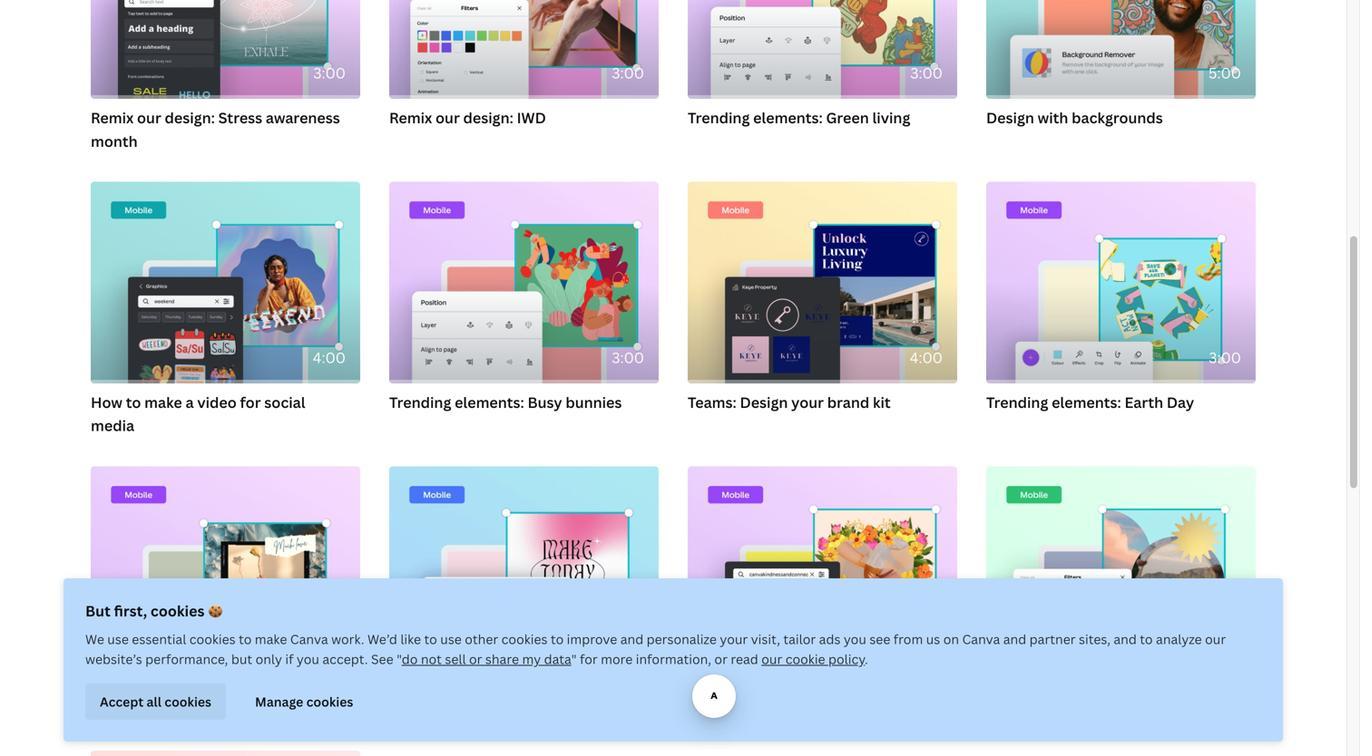 Task type: describe. For each thing, give the bounding box(es) containing it.
3:00 for trending elements: busy bunnies
[[612, 348, 644, 367]]

earth
[[1125, 393, 1163, 412]]

more
[[601, 651, 633, 668]]

how to make a video for social media link
[[91, 391, 360, 438]]

to inside how to make a video for social media
[[126, 393, 141, 412]]

trending elements: green living link
[[688, 106, 957, 130]]

see
[[371, 651, 393, 668]]

media
[[91, 416, 134, 436]]

iwd
[[517, 108, 546, 128]]

1 or from the left
[[469, 651, 482, 668]]

teams: design your brand kit
[[688, 393, 891, 412]]

trending elements: busy bunnies link
[[389, 391, 659, 414]]

design: for mothers,
[[165, 678, 215, 697]]

4:00 link for a
[[91, 182, 360, 384]]

us
[[926, 631, 940, 648]]

and left partner
[[1003, 631, 1026, 648]]

4:00 for how to make a video for social media
[[313, 348, 346, 367]]

how to use lines, shapes, frames, grids, and draw image
[[986, 467, 1256, 669]]

elements: for busy
[[455, 393, 524, 412]]

your inside teams: design your brand kit link
[[791, 393, 824, 412]]

day for trending elements: mother's day
[[893, 678, 921, 697]]

3:00 for trending elements: earth day
[[1209, 348, 1241, 367]]

data
[[544, 651, 571, 668]]

only
[[255, 651, 282, 668]]

trending elements: mother's day link
[[688, 676, 957, 699]]

to up data
[[551, 631, 564, 648]]

sisters
[[285, 678, 332, 697]]

performance,
[[145, 651, 228, 668]]

0 vertical spatial you
[[844, 631, 866, 648]]

to up but
[[239, 631, 252, 648]]

accept all cookies
[[100, 693, 211, 711]]

make inside we use essential cookies to make canva work. we'd like to use other cookies to improve and personalize your visit, tailor ads you see from us on canva and partner sites, and to analyze our website's performance, but only if you accept. see "
[[255, 631, 287, 648]]

1 canva from the left
[[290, 631, 328, 648]]

2 canva from the left
[[962, 631, 1000, 648]]

design with backgrounds image
[[986, 0, 1256, 99]]

bunnies
[[566, 393, 622, 412]]

to right like
[[424, 631, 437, 648]]

3:00 link for trending elements: mother's day
[[688, 467, 957, 669]]

remix our design: changing seasons image
[[91, 751, 360, 757]]

busy
[[528, 393, 562, 412]]

brand
[[827, 393, 869, 412]]

design: for stress
[[165, 108, 215, 128]]

remix our design: stress awareness month image
[[91, 0, 360, 99]]

do not sell or share my data link
[[402, 651, 571, 668]]

sell
[[445, 651, 466, 668]]

backgrounds
[[1072, 108, 1163, 128]]

cookies up my
[[501, 631, 548, 648]]

3:00 link for trending elements: earth day
[[986, 182, 1256, 384]]

2 or from the left
[[714, 651, 728, 668]]

do not sell or share my data " for more information, or read our cookie policy .
[[402, 651, 868, 668]]

3:00 link for remix our design: iwd
[[389, 0, 659, 99]]

how to make a video for social media
[[91, 393, 305, 436]]

trending elements: earth day link
[[986, 391, 1256, 414]]

partner
[[1029, 631, 1076, 648]]

manage cookies button
[[240, 684, 368, 720]]

for inside how to make a video for social media
[[240, 393, 261, 412]]

manage cookies
[[255, 693, 353, 711]]

video
[[197, 393, 237, 412]]

trending for trending elements: busy bunnies
[[389, 393, 451, 412]]

remix our design: mothers, sisters and girlfriends image
[[91, 467, 360, 669]]

design with fonts image
[[389, 467, 659, 669]]

make inside how to make a video for social media
[[144, 393, 182, 412]]

information,
[[636, 651, 711, 668]]

accept.
[[322, 651, 368, 668]]

social
[[264, 393, 305, 412]]

3:00 link for trending elements: busy bunnies
[[389, 182, 659, 384]]

mother's
[[826, 678, 890, 697]]

see
[[869, 631, 890, 648]]

sites,
[[1079, 631, 1110, 648]]

elements: for earth
[[1052, 393, 1121, 412]]

our cookie policy link
[[761, 651, 865, 668]]

2 " from the left
[[571, 651, 577, 668]]

trending elements: earth day
[[986, 393, 1194, 412]]

teams:
[[688, 393, 737, 412]]

4:00 link for brand
[[688, 182, 957, 384]]

first,
[[114, 602, 147, 621]]

remix our design: stress awareness month
[[91, 108, 340, 151]]

5:00 for design with backgrounds image
[[1209, 63, 1241, 83]]

2 horizontal spatial 4:00 link
[[986, 467, 1256, 669]]

remix our design: iwd
[[389, 108, 546, 128]]

our for remix our design: iwd
[[436, 108, 460, 128]]

website's
[[85, 651, 142, 668]]

cookies down "accept."
[[306, 693, 353, 711]]

3:00 link for trending elements: green living
[[688, 0, 957, 99]]

awareness
[[266, 108, 340, 128]]

remix for remix our design: mothers, sisters and girlfriends
[[91, 678, 134, 697]]

we use essential cookies to make canva work. we'd like to use other cookies to improve and personalize your visit, tailor ads you see from us on canva and partner sites, and to analyze our website's performance, but only if you accept. see "
[[85, 631, 1226, 668]]

read
[[731, 651, 758, 668]]

if
[[285, 651, 294, 668]]

day for trending elements: earth day
[[1167, 393, 1194, 412]]

2 horizontal spatial 4:00
[[1208, 633, 1241, 652]]

3:00 link for remix our design: stress awareness month
[[91, 0, 360, 99]]

how to make a video for social media image
[[91, 182, 360, 384]]

our inside we use essential cookies to make canva work. we'd like to use other cookies to improve and personalize your visit, tailor ads you see from us on canva and partner sites, and to analyze our website's performance, but only if you accept. see "
[[1205, 631, 1226, 648]]

girlfriends
[[121, 701, 194, 721]]

5:00 for design with fonts image
[[612, 633, 644, 652]]

accept
[[100, 693, 144, 711]]

design: for iwd
[[463, 108, 513, 128]]

work.
[[331, 631, 364, 648]]

2 use from the left
[[440, 631, 462, 648]]



Task type: locate. For each thing, give the bounding box(es) containing it.
do
[[402, 651, 418, 668]]

other
[[465, 631, 498, 648]]

1 horizontal spatial your
[[791, 393, 824, 412]]

green
[[826, 108, 869, 128]]

trending inside trending elements: green living link
[[688, 108, 750, 128]]

trending elements: mother's day
[[688, 678, 921, 697]]

4:00 for teams: design your brand kit
[[910, 348, 943, 367]]

1 horizontal spatial or
[[714, 651, 728, 668]]

but first, cookies 🍪
[[85, 602, 222, 621]]

you right "if" on the left bottom of the page
[[297, 651, 319, 668]]

and inside remix our design: mothers, sisters and girlfriends
[[91, 701, 117, 721]]

1 horizontal spatial for
[[580, 651, 598, 668]]

4:00
[[313, 348, 346, 367], [910, 348, 943, 367], [1208, 633, 1241, 652]]

day right earth
[[1167, 393, 1194, 412]]

for right video
[[240, 393, 261, 412]]

trending elements: earth day image
[[986, 182, 1256, 384]]

mothers,
[[218, 678, 282, 697]]

design
[[986, 108, 1034, 128], [740, 393, 788, 412]]

1 horizontal spatial 4:00 link
[[688, 182, 957, 384]]

elements: left busy
[[455, 393, 524, 412]]

remix inside remix our design: mothers, sisters and girlfriends
[[91, 678, 134, 697]]

day
[[1167, 393, 1194, 412], [893, 678, 921, 697]]

0 vertical spatial for
[[240, 393, 261, 412]]

make left a
[[144, 393, 182, 412]]

trending inside trending elements: mother's day link
[[688, 678, 750, 697]]

visit,
[[751, 631, 780, 648]]

stress
[[218, 108, 262, 128]]

our for remix our design: stress awareness month
[[137, 108, 161, 128]]

1 horizontal spatial 5:00 link
[[986, 0, 1256, 99]]

you
[[844, 631, 866, 648], [297, 651, 319, 668]]

0 vertical spatial make
[[144, 393, 182, 412]]

analyze
[[1156, 631, 1202, 648]]

0 horizontal spatial "
[[397, 651, 402, 668]]

0 vertical spatial 5:00 link
[[986, 0, 1256, 99]]

3:00
[[313, 63, 346, 83], [612, 63, 644, 83], [910, 63, 943, 83], [612, 348, 644, 367], [1209, 348, 1241, 367], [313, 633, 346, 652], [910, 633, 943, 652]]

trending elements: busy bunnies
[[389, 393, 622, 412]]

"
[[397, 651, 402, 668], [571, 651, 577, 668]]

1 vertical spatial day
[[893, 678, 921, 697]]

1 horizontal spatial day
[[1167, 393, 1194, 412]]

remix
[[91, 108, 134, 128], [389, 108, 432, 128], [91, 678, 134, 697]]

remix our design: iwd link
[[389, 106, 659, 130]]

elements:
[[753, 108, 823, 128], [455, 393, 524, 412], [1052, 393, 1121, 412], [753, 678, 823, 697]]

remix inside remix our design: iwd link
[[389, 108, 432, 128]]

tailor
[[783, 631, 816, 648]]

and
[[620, 631, 643, 648], [1003, 631, 1026, 648], [1114, 631, 1137, 648], [91, 701, 117, 721]]

from
[[894, 631, 923, 648]]

0 horizontal spatial for
[[240, 393, 261, 412]]

you up policy
[[844, 631, 866, 648]]

trending for trending elements: earth day
[[986, 393, 1048, 412]]

policy
[[828, 651, 865, 668]]

our up month
[[137, 108, 161, 128]]

on
[[943, 631, 959, 648]]

trending elements: green living image
[[688, 0, 957, 99]]

elements: inside trending elements: green living link
[[753, 108, 823, 128]]

1 use from the left
[[107, 631, 129, 648]]

" inside we use essential cookies to make canva work. we'd like to use other cookies to improve and personalize your visit, tailor ads you see from us on canva and partner sites, and to analyze our website's performance, but only if you accept. see "
[[397, 651, 402, 668]]

our right analyze at the bottom of page
[[1205, 631, 1226, 648]]

" down improve
[[571, 651, 577, 668]]

0 horizontal spatial 5:00 link
[[389, 467, 659, 669]]

with
[[1038, 108, 1068, 128]]

3:00 link
[[91, 0, 360, 99], [389, 0, 659, 99], [688, 0, 957, 99], [389, 182, 659, 384], [986, 182, 1256, 384], [91, 467, 360, 669], [688, 467, 957, 669]]

and up do not sell or share my data " for more information, or read our cookie policy .
[[620, 631, 643, 648]]

design left with
[[986, 108, 1034, 128]]

design: inside remix our design: mothers, sisters and girlfriends
[[165, 678, 215, 697]]

1 horizontal spatial canva
[[962, 631, 1000, 648]]

0 horizontal spatial design
[[740, 393, 788, 412]]

design:
[[165, 108, 215, 128], [463, 108, 513, 128], [165, 678, 215, 697]]

trending elements: green living
[[688, 108, 910, 128]]

design: inside remix our design: stress awareness month
[[165, 108, 215, 128]]

trending for trending elements: mother's day
[[688, 678, 750, 697]]

0 horizontal spatial 5:00
[[612, 633, 644, 652]]

or left read
[[714, 651, 728, 668]]

like
[[400, 631, 421, 648]]

design: left iwd
[[463, 108, 513, 128]]

1 vertical spatial you
[[297, 651, 319, 668]]

improve
[[567, 631, 617, 648]]

1 vertical spatial 5:00 link
[[389, 467, 659, 669]]

trending elements: busy bunnies image
[[389, 182, 659, 384]]

elements: inside trending elements: earth day link
[[1052, 393, 1121, 412]]

canva up "if" on the left bottom of the page
[[290, 631, 328, 648]]

make up only
[[255, 631, 287, 648]]

use up sell
[[440, 631, 462, 648]]

teams: design your brand kit link
[[688, 391, 957, 414]]

we
[[85, 631, 104, 648]]

0 horizontal spatial use
[[107, 631, 129, 648]]

cookies
[[151, 602, 205, 621], [189, 631, 236, 648], [501, 631, 548, 648], [164, 693, 211, 711], [306, 693, 353, 711]]

3:00 for trending elements: mother's day
[[910, 633, 943, 652]]

0 horizontal spatial canva
[[290, 631, 328, 648]]

remix our design: mothers, sisters and girlfriends link
[[91, 676, 360, 722]]

manage
[[255, 693, 303, 711]]

1 vertical spatial design
[[740, 393, 788, 412]]

all
[[147, 693, 161, 711]]

our left iwd
[[436, 108, 460, 128]]

your left brand
[[791, 393, 824, 412]]

remix for remix our design: stress awareness month
[[91, 108, 134, 128]]

1 vertical spatial your
[[720, 631, 748, 648]]

5:00 link
[[986, 0, 1256, 99], [389, 467, 659, 669]]

our down visit,
[[761, 651, 782, 668]]

1 horizontal spatial use
[[440, 631, 462, 648]]

or right sell
[[469, 651, 482, 668]]

0 vertical spatial 5:00
[[1209, 63, 1241, 83]]

how
[[91, 393, 122, 412]]

" right the see on the bottom left of the page
[[397, 651, 402, 668]]

remix our design: mothers, sisters and girlfriends
[[91, 678, 332, 721]]

1 " from the left
[[397, 651, 402, 668]]

elements: down cookie
[[753, 678, 823, 697]]

elements: for green
[[753, 108, 823, 128]]

ads
[[819, 631, 841, 648]]

elements: inside the trending elements: busy bunnies link
[[455, 393, 524, 412]]

remix for remix our design: iwd
[[389, 108, 432, 128]]

3:00 for remix our design: iwd
[[612, 63, 644, 83]]

design: down performance,
[[165, 678, 215, 697]]

use up website's
[[107, 631, 129, 648]]

our for remix our design: mothers, sisters and girlfriends
[[137, 678, 161, 697]]

3:00 link for remix our design: mothers, sisters and girlfriends
[[91, 467, 360, 669]]

and right sites, at the bottom of the page
[[1114, 631, 1137, 648]]

1 horizontal spatial you
[[844, 631, 866, 648]]

our inside remix our design: mothers, sisters and girlfriends
[[137, 678, 161, 697]]

but
[[231, 651, 252, 668]]

my
[[522, 651, 541, 668]]

accept all cookies button
[[85, 684, 226, 720]]

1 vertical spatial for
[[580, 651, 598, 668]]

our
[[137, 108, 161, 128], [436, 108, 460, 128], [1205, 631, 1226, 648], [761, 651, 782, 668], [137, 678, 161, 697]]

0 vertical spatial day
[[1167, 393, 1194, 412]]

cookies right all
[[164, 693, 211, 711]]

0 horizontal spatial 4:00
[[313, 348, 346, 367]]

day down the from at the bottom
[[893, 678, 921, 697]]

elements: left earth
[[1052, 393, 1121, 412]]

personalize
[[647, 631, 717, 648]]

for down improve
[[580, 651, 598, 668]]

elements: for mother's
[[753, 678, 823, 697]]

1 vertical spatial 5:00
[[612, 633, 644, 652]]

design: left stress
[[165, 108, 215, 128]]

1 horizontal spatial 4:00
[[910, 348, 943, 367]]

.
[[865, 651, 868, 668]]

or
[[469, 651, 482, 668], [714, 651, 728, 668]]

0 vertical spatial your
[[791, 393, 824, 412]]

our up girlfriends
[[137, 678, 161, 697]]

your
[[791, 393, 824, 412], [720, 631, 748, 648]]

0 vertical spatial design
[[986, 108, 1034, 128]]

1 horizontal spatial design
[[986, 108, 1034, 128]]

1 horizontal spatial 5:00
[[1209, 63, 1241, 83]]

🍪
[[208, 602, 222, 621]]

kit
[[873, 393, 891, 412]]

living
[[872, 108, 910, 128]]

your inside we use essential cookies to make canva work. we'd like to use other cookies to improve and personalize your visit, tailor ads you see from us on canva and partner sites, and to analyze our website's performance, but only if you accept. see "
[[720, 631, 748, 648]]

use
[[107, 631, 129, 648], [440, 631, 462, 648]]

your up read
[[720, 631, 748, 648]]

design with backgrounds link
[[986, 106, 1256, 130]]

design with backgrounds
[[986, 108, 1163, 128]]

to right 'how'
[[126, 393, 141, 412]]

month
[[91, 131, 138, 151]]

make
[[144, 393, 182, 412], [255, 631, 287, 648]]

5:00
[[1209, 63, 1241, 83], [612, 633, 644, 652]]

elements: left the green
[[753, 108, 823, 128]]

trending for trending elements: green living
[[688, 108, 750, 128]]

cookies down 🍪
[[189, 631, 236, 648]]

share
[[485, 651, 519, 668]]

canva right on
[[962, 631, 1000, 648]]

cookies up essential
[[151, 602, 205, 621]]

not
[[421, 651, 442, 668]]

elements: inside trending elements: mother's day link
[[753, 678, 823, 697]]

essential
[[132, 631, 186, 648]]

3:00 for trending elements: green living
[[910, 63, 943, 83]]

we'd
[[367, 631, 397, 648]]

to
[[126, 393, 141, 412], [239, 631, 252, 648], [424, 631, 437, 648], [551, 631, 564, 648], [1140, 631, 1153, 648]]

3:00 for remix our design: mothers, sisters and girlfriends
[[313, 633, 346, 652]]

0 horizontal spatial day
[[893, 678, 921, 697]]

to left analyze at the bottom of page
[[1140, 631, 1153, 648]]

trending elements: mother's day image
[[688, 467, 957, 669]]

remix inside remix our design: stress awareness month
[[91, 108, 134, 128]]

remix our design: iwd image
[[389, 0, 659, 99]]

0 horizontal spatial or
[[469, 651, 482, 668]]

our inside remix our design: stress awareness month
[[137, 108, 161, 128]]

cookie
[[785, 651, 825, 668]]

0 horizontal spatial you
[[297, 651, 319, 668]]

remix our design: stress awareness month link
[[91, 106, 360, 153]]

1 vertical spatial make
[[255, 631, 287, 648]]

teams: design your brand kit image
[[688, 182, 957, 384]]

3:00 for remix our design: stress awareness month
[[313, 63, 346, 83]]

design right teams:
[[740, 393, 788, 412]]

trending inside trending elements: earth day link
[[986, 393, 1048, 412]]

1 horizontal spatial "
[[571, 651, 577, 668]]

0 horizontal spatial make
[[144, 393, 182, 412]]

a
[[186, 393, 194, 412]]

but
[[85, 602, 111, 621]]

0 horizontal spatial your
[[720, 631, 748, 648]]

and left all
[[91, 701, 117, 721]]

0 horizontal spatial 4:00 link
[[91, 182, 360, 384]]

1 horizontal spatial make
[[255, 631, 287, 648]]



Task type: vqa. For each thing, say whether or not it's contained in the screenshot.
of inside Click the video timeline and hover over either of the two ends until a double-headed arrow appears. Drag the edges until you reach the desired length.
no



